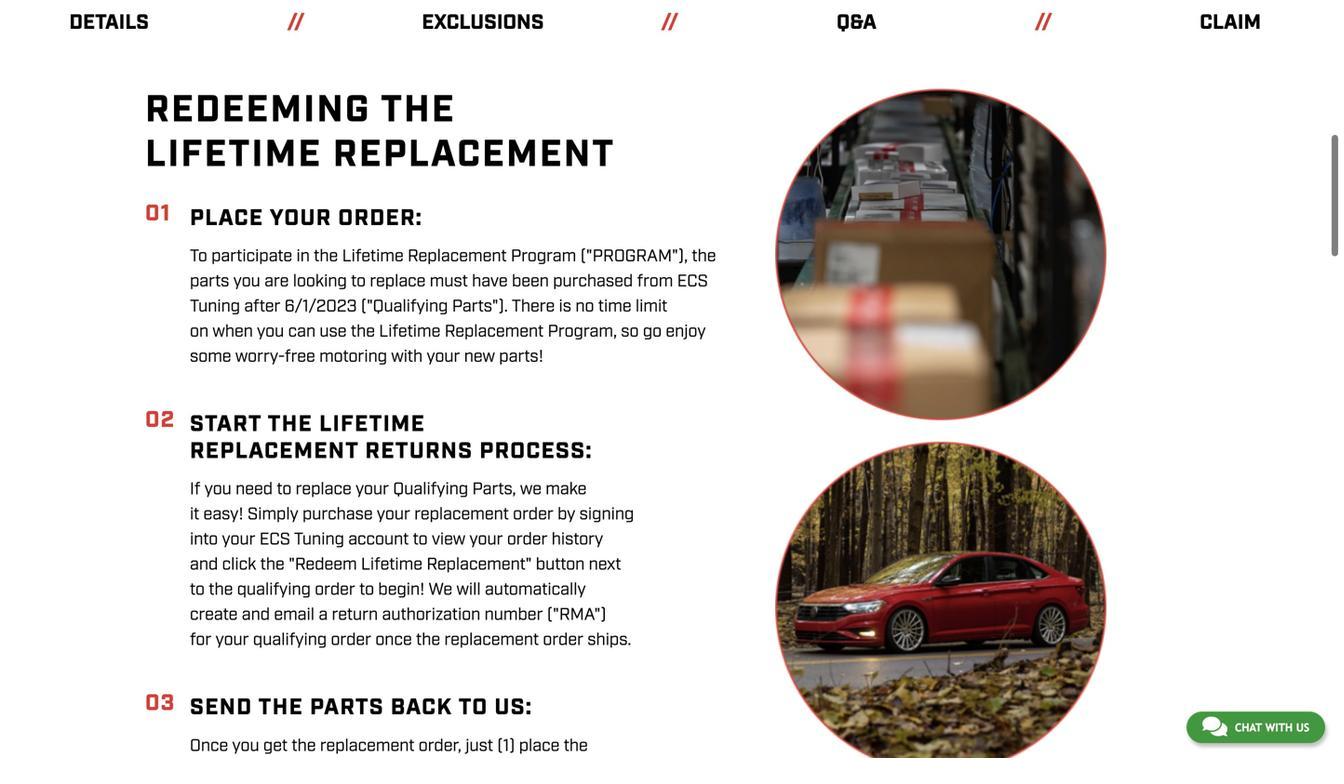 Task type: vqa. For each thing, say whether or not it's contained in the screenshot.
'applications'
no



Task type: describe. For each thing, give the bounding box(es) containing it.
tuning inside if you need to replace your qualifying parts, we make it easy! simply purchase your replacement order by signing into your ecs tuning account to view your order history and click the "redeem lifetime replacement" button next to the qualifying order to begin! we will automatically create and email a return authorization number ("rma") for your qualifying order once the replacement order ships.
[[294, 530, 344, 551]]

1 lifetime replacement image from the top
[[775, 88, 1107, 421]]

email
[[274, 605, 315, 627]]

redeeming the lifetime replacement
[[145, 86, 616, 180]]

order down ("rma")
[[543, 630, 584, 652]]

replace inside the to participate in the lifetime replacement program ("program"), the parts you are looking to replace must have been purchased from ecs tuning after 6/1/2023 ("qualifying parts"). there is no time limit on when you can use the lifetime replacement program, so go enjoy some worry-free motoring with your new parts!
[[370, 271, 426, 293]]

6/1/2023
[[285, 296, 357, 318]]

01
[[145, 199, 171, 229]]

replace inside if you need to replace your qualifying parts, we make it easy! simply purchase your replacement order by signing into your ecs tuning account to view your order history and click the "redeem lifetime replacement" button next to the qualifying order to begin! we will automatically create and email a return authorization number ("rma") for your qualifying order once the replacement order ships.
[[296, 479, 352, 501]]

details link
[[69, 9, 149, 36]]

back
[[391, 694, 453, 724]]

0 vertical spatial and
[[190, 555, 218, 577]]

1 vertical spatial qualifying
[[253, 630, 327, 652]]

are
[[265, 271, 289, 293]]

replacement
[[333, 131, 616, 180]]

the right in
[[314, 246, 338, 268]]

start the lifetime replacement returns process:
[[190, 410, 593, 467]]

the down authorization
[[416, 630, 441, 652]]

simply
[[248, 504, 299, 526]]

must
[[430, 271, 468, 293]]

2 vertical spatial replacement
[[320, 736, 415, 758]]

place your order:
[[190, 204, 423, 234]]

you left get
[[232, 736, 259, 758]]

number
[[485, 605, 543, 627]]

on
[[190, 321, 209, 343]]

a
[[319, 605, 328, 627]]

lifetime inside if you need to replace your qualifying parts, we make it easy! simply purchase your replacement order by signing into your ecs tuning account to view your order history and click the "redeem lifetime replacement" button next to the qualifying order to begin! we will automatically create and email a return authorization number ("rma") for your qualifying order once the replacement order ships.
[[361, 555, 423, 577]]

by
[[558, 504, 576, 526]]

lifetime down order: at top left
[[342, 246, 404, 268]]

next
[[589, 555, 621, 577]]

2 // from the left
[[661, 9, 679, 36]]

if
[[190, 479, 201, 501]]

3 // from the left
[[1035, 9, 1053, 36]]

the right get
[[292, 736, 316, 758]]

0 vertical spatial qualifying
[[237, 580, 311, 602]]

worry-
[[235, 347, 285, 368]]

enjoy
[[666, 321, 706, 343]]

use
[[320, 321, 347, 343]]

purchased
[[553, 271, 633, 293]]

you inside if you need to replace your qualifying parts, we make it easy! simply purchase your replacement order by signing into your ecs tuning account to view your order history and click the "redeem lifetime replacement" button next to the qualifying order to begin! we will automatically create and email a return authorization number ("rma") for your qualifying order once the replacement order ships.
[[205, 479, 232, 501]]

return
[[332, 605, 378, 627]]

if you need to replace your qualifying parts, we make it easy! simply purchase your replacement order by signing into your ecs tuning account to view your order history and click the "redeem lifetime replacement" button next to the qualifying order to begin! we will automatically create and email a return authorization number ("rma") for your qualifying order once the replacement order ships.
[[190, 479, 634, 652]]

we
[[520, 479, 542, 501]]

there
[[512, 296, 555, 318]]

exclusions
[[422, 9, 544, 36]]

q&a
[[837, 9, 877, 36]]

time
[[598, 296, 632, 318]]

once you get the replacement order, just (1) place the
[[190, 736, 588, 758]]

free
[[285, 347, 315, 368]]

your inside the to participate in the lifetime replacement program ("program"), the parts you are looking to replace must have been purchased from ecs tuning after 6/1/2023 ("qualifying parts"). there is no time limit on when you can use the lifetime replacement program, so go enjoy some worry-free motoring with your new parts!
[[427, 347, 460, 368]]

get
[[263, 736, 288, 758]]

it
[[190, 504, 199, 526]]

to up return
[[360, 580, 374, 602]]

in
[[297, 246, 310, 268]]

ships.
[[588, 630, 632, 652]]

automatically
[[485, 580, 586, 602]]

program
[[511, 246, 577, 268]]

place
[[190, 204, 264, 234]]

replacement"
[[427, 555, 532, 577]]

parts
[[310, 694, 384, 724]]

the up 'create'
[[209, 580, 233, 602]]

your up replacement"
[[470, 530, 503, 551]]

account
[[348, 530, 409, 551]]

some
[[190, 347, 231, 368]]

your up account
[[377, 504, 411, 526]]

just
[[466, 736, 493, 758]]

0 vertical spatial replacement
[[415, 504, 509, 526]]

order down we
[[513, 504, 554, 526]]

limit
[[636, 296, 668, 318]]

send
[[190, 694, 253, 724]]

chat with us link
[[1187, 712, 1326, 744]]

claim
[[1200, 9, 1262, 36]]

have
[[472, 271, 508, 293]]

(1)
[[497, 736, 515, 758]]

parts!
[[499, 347, 544, 368]]

chat with us
[[1235, 722, 1310, 735]]

1 // from the left
[[287, 9, 305, 36]]

us:
[[495, 694, 533, 724]]

chat
[[1235, 722, 1263, 735]]

qualifying
[[393, 479, 468, 501]]

for
[[190, 630, 212, 652]]

("qualifying
[[361, 296, 448, 318]]

lifetime inside the start the lifetime replacement returns process:
[[319, 410, 426, 440]]



Task type: locate. For each thing, give the bounding box(es) containing it.
1 horizontal spatial tuning
[[294, 530, 344, 551]]

lifetime
[[145, 131, 322, 180]]

exclusions link
[[422, 9, 544, 36]]

0 horizontal spatial tuning
[[190, 296, 240, 318]]

qualifying
[[237, 580, 311, 602], [253, 630, 327, 652]]

to
[[351, 271, 366, 293], [277, 479, 292, 501], [413, 530, 428, 551], [190, 580, 205, 602], [360, 580, 374, 602]]

0 horizontal spatial and
[[190, 555, 218, 577]]

once
[[190, 736, 228, 758]]

tuning down parts at top
[[190, 296, 240, 318]]

replace up ("qualifying
[[370, 271, 426, 293]]

1 vertical spatial and
[[242, 605, 270, 627]]

1 vertical spatial the
[[258, 694, 304, 724]]

the
[[381, 86, 456, 135], [258, 694, 304, 724]]

qualifying up email
[[237, 580, 311, 602]]

will
[[457, 580, 481, 602]]

looking
[[293, 271, 347, 293]]

tuning
[[190, 296, 240, 318], [294, 530, 344, 551]]

with down ("qualifying
[[391, 347, 423, 368]]

1 horizontal spatial and
[[242, 605, 270, 627]]

details
[[69, 9, 149, 36]]

order,
[[419, 736, 462, 758]]

from
[[637, 271, 674, 293]]

lifetime down ("qualifying
[[379, 321, 441, 343]]

1 horizontal spatial with
[[1266, 722, 1293, 735]]

authorization
[[382, 605, 481, 627]]

the right start
[[268, 410, 313, 440]]

signing
[[580, 504, 634, 526]]

click
[[222, 555, 256, 577]]

the up motoring
[[351, 321, 375, 343]]

and
[[190, 555, 218, 577], [242, 605, 270, 627]]

your
[[427, 347, 460, 368], [356, 479, 389, 501], [377, 504, 411, 526], [222, 530, 256, 551], [470, 530, 503, 551], [216, 630, 249, 652]]

lifetime replacement image
[[775, 88, 1107, 421], [775, 442, 1107, 759]]

with inside the to participate in the lifetime replacement program ("program"), the parts you are looking to replace must have been purchased from ecs tuning after 6/1/2023 ("qualifying parts"). there is no time limit on when you can use the lifetime replacement program, so go enjoy some worry-free motoring with your new parts!
[[391, 347, 423, 368]]

1 vertical spatial tuning
[[294, 530, 344, 551]]

returns
[[365, 437, 473, 467]]

ecs down simply
[[260, 530, 290, 551]]

ecs inside the to participate in the lifetime replacement program ("program"), the parts you are looking to replace must have been purchased from ecs tuning after 6/1/2023 ("qualifying parts"). there is no time limit on when you can use the lifetime replacement program, so go enjoy some worry-free motoring with your new parts!
[[678, 271, 708, 293]]

1 vertical spatial with
[[1266, 722, 1293, 735]]

once
[[376, 630, 412, 652]]

we
[[429, 580, 453, 602]]

comments image
[[1203, 716, 1228, 738]]

and left email
[[242, 605, 270, 627]]

1 vertical spatial replacement
[[445, 321, 544, 343]]

03
[[145, 690, 175, 719]]

("program"),
[[581, 246, 688, 268]]

0 vertical spatial tuning
[[190, 296, 240, 318]]

the right click
[[260, 555, 285, 577]]

with inside chat with us link
[[1266, 722, 1293, 735]]

with
[[391, 347, 423, 368], [1266, 722, 1293, 735]]

so
[[621, 321, 639, 343]]

redeeming
[[145, 86, 371, 135]]

2 horizontal spatial //
[[1035, 9, 1053, 36]]

0 vertical spatial lifetime replacement image
[[775, 88, 1107, 421]]

the right ("program"),
[[692, 246, 717, 268]]

to participate in the lifetime replacement program ("program"), the parts you are looking to replace must have been purchased from ecs tuning after 6/1/2023 ("qualifying parts"). there is no time limit on when you can use the lifetime replacement program, so go enjoy some worry-free motoring with your new parts!
[[190, 246, 717, 368]]

after
[[244, 296, 281, 318]]

1 horizontal spatial //
[[661, 9, 679, 36]]

go
[[643, 321, 662, 343]]

motoring
[[319, 347, 387, 368]]

1 vertical spatial replace
[[296, 479, 352, 501]]

participate
[[211, 246, 293, 268]]

no
[[576, 296, 594, 318]]

0 horizontal spatial //
[[287, 9, 305, 36]]

1 vertical spatial replacement
[[445, 630, 539, 652]]

the for send
[[258, 694, 304, 724]]

you right 'if'
[[205, 479, 232, 501]]

when
[[213, 321, 253, 343]]

you down participate
[[233, 271, 261, 293]]

need
[[236, 479, 273, 501]]

with left us
[[1266, 722, 1293, 735]]

to right looking at left top
[[351, 271, 366, 293]]

replacement inside the start the lifetime replacement returns process:
[[190, 437, 359, 467]]

the right place
[[564, 736, 588, 758]]

0 horizontal spatial replace
[[296, 479, 352, 501]]

("rma")
[[547, 605, 607, 627]]

ecs right from
[[678, 271, 708, 293]]

replace
[[370, 271, 426, 293], [296, 479, 352, 501]]

1 vertical spatial lifetime replacement image
[[775, 442, 1107, 759]]

lifetime up begin!
[[361, 555, 423, 577]]

the inside the start the lifetime replacement returns process:
[[268, 410, 313, 440]]

you down after
[[257, 321, 284, 343]]

parts").
[[452, 296, 508, 318]]

qualifying down email
[[253, 630, 327, 652]]

to up 'create'
[[190, 580, 205, 602]]

send the parts back to us:
[[190, 694, 533, 724]]

1 vertical spatial ecs
[[260, 530, 290, 551]]

1 horizontal spatial the
[[381, 86, 456, 135]]

0 vertical spatial replace
[[370, 271, 426, 293]]

your up purchase
[[356, 479, 389, 501]]

process:
[[480, 437, 593, 467]]

replacement down number
[[445, 630, 539, 652]]

to left view
[[413, 530, 428, 551]]

order down return
[[331, 630, 372, 652]]

ecs inside if you need to replace your qualifying parts, we make it easy! simply purchase your replacement order by signing into your ecs tuning account to view your order history and click the "redeem lifetime replacement" button next to the qualifying order to begin! we will automatically create and email a return authorization number ("rma") for your qualifying order once the replacement order ships.
[[260, 530, 290, 551]]

"redeem
[[289, 555, 357, 577]]

0 horizontal spatial ecs
[[260, 530, 290, 551]]

place
[[519, 736, 560, 758]]

replacement down send the parts back to us:
[[320, 736, 415, 758]]

0 vertical spatial replacement
[[408, 246, 507, 268]]

0 vertical spatial ecs
[[678, 271, 708, 293]]

claim link
[[1200, 9, 1262, 36]]

and down into
[[190, 555, 218, 577]]

replacement up view
[[415, 504, 509, 526]]

1 horizontal spatial ecs
[[678, 271, 708, 293]]

history
[[552, 530, 604, 551]]

is
[[559, 296, 572, 318]]

q&a link
[[837, 9, 877, 36]]

parts,
[[472, 479, 516, 501]]

order up the a
[[315, 580, 356, 602]]

make
[[546, 479, 587, 501]]

replacement up need
[[190, 437, 359, 467]]

purchase
[[303, 504, 373, 526]]

//
[[287, 9, 305, 36], [661, 9, 679, 36], [1035, 9, 1053, 36]]

replace up purchase
[[296, 479, 352, 501]]

2 lifetime replacement image from the top
[[775, 442, 1107, 759]]

your down 'create'
[[216, 630, 249, 652]]

your
[[270, 204, 332, 234]]

replacement up must
[[408, 246, 507, 268]]

0 horizontal spatial with
[[391, 347, 423, 368]]

order
[[513, 504, 554, 526], [507, 530, 548, 551], [315, 580, 356, 602], [331, 630, 372, 652], [543, 630, 584, 652]]

the for redeeming
[[381, 86, 456, 135]]

new
[[464, 347, 495, 368]]

been
[[512, 271, 549, 293]]

program,
[[548, 321, 617, 343]]

replacement down parts").
[[445, 321, 544, 343]]

02
[[145, 406, 175, 436]]

1 horizontal spatial replace
[[370, 271, 426, 293]]

lifetime down motoring
[[319, 410, 426, 440]]

can
[[288, 321, 316, 343]]

your up click
[[222, 530, 256, 551]]

your left new
[[427, 347, 460, 368]]

button
[[536, 555, 585, 577]]

to inside the to participate in the lifetime replacement program ("program"), the parts you are looking to replace must have been purchased from ecs tuning after 6/1/2023 ("qualifying parts"). there is no time limit on when you can use the lifetime replacement program, so go enjoy some worry-free motoring with your new parts!
[[351, 271, 366, 293]]

to up simply
[[277, 479, 292, 501]]

into
[[190, 530, 218, 551]]

to
[[459, 694, 488, 724]]

0 vertical spatial with
[[391, 347, 423, 368]]

2 vertical spatial replacement
[[190, 437, 359, 467]]

the inside the redeeming the lifetime replacement
[[381, 86, 456, 135]]

us
[[1297, 722, 1310, 735]]

view
[[432, 530, 466, 551]]

tuning up '"redeem'
[[294, 530, 344, 551]]

order up "button"
[[507, 530, 548, 551]]

0 horizontal spatial the
[[258, 694, 304, 724]]

0 vertical spatial the
[[381, 86, 456, 135]]

create
[[190, 605, 238, 627]]

to
[[190, 246, 207, 268]]

parts
[[190, 271, 229, 293]]

replacement
[[415, 504, 509, 526], [445, 630, 539, 652], [320, 736, 415, 758]]

tuning inside the to participate in the lifetime replacement program ("program"), the parts you are looking to replace must have been purchased from ecs tuning after 6/1/2023 ("qualifying parts"). there is no time limit on when you can use the lifetime replacement program, so go enjoy some worry-free motoring with your new parts!
[[190, 296, 240, 318]]

begin!
[[378, 580, 425, 602]]



